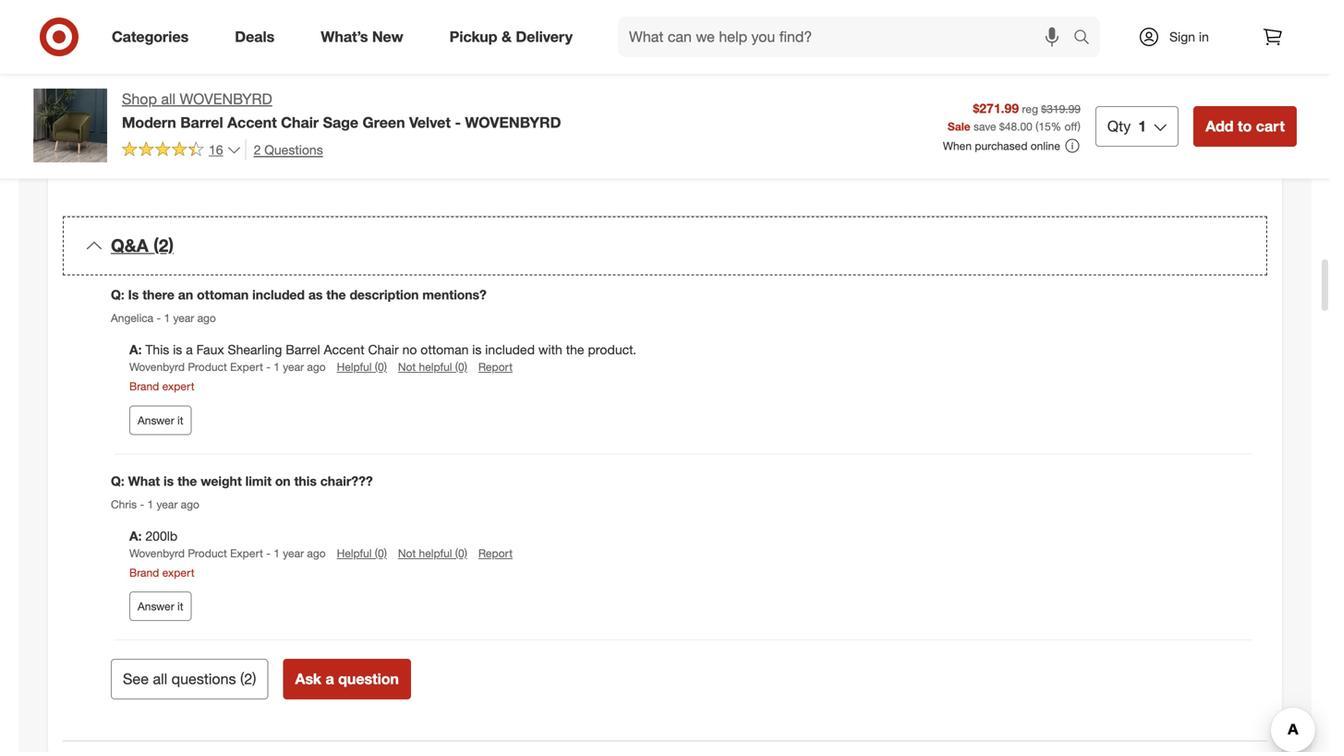 Task type: vqa. For each thing, say whether or not it's contained in the screenshot.
Save
yes



Task type: locate. For each thing, give the bounding box(es) containing it.
1 answer it button from the top
[[129, 406, 192, 435]]

q: for q: is there an ottoman included as the description mentions?
[[111, 287, 124, 303]]

2 report from the top
[[478, 547, 513, 561]]

2 q: from the top
[[111, 473, 124, 489]]

also down minor
[[521, 84, 545, 100]]

wovenbyrd product expert - 1 year ago down faux
[[129, 360, 326, 374]]

barrel
[[180, 113, 223, 131], [286, 342, 320, 358]]

1 vertical spatial chair
[[368, 342, 399, 358]]

american
[[111, 84, 166, 100]]

0 vertical spatial for
[[956, 47, 971, 63]]

16 link
[[122, 139, 242, 162]]

delivered
[[696, 47, 749, 63]]

0 vertical spatial helpful  (0)
[[337, 360, 387, 374]]

wovenbyrd up "inside."
[[465, 113, 561, 131]]

0 horizontal spatial ottoman
[[197, 287, 249, 303]]

0 horizontal spatial for
[[821, 65, 836, 81]]

- inside q: is there an ottoman included as the description mentions? angelica - 1 year ago
[[157, 311, 161, 325]]

q&a
[[111, 235, 149, 256]]

x left "22.8"
[[514, 10, 520, 26]]

1 vertical spatial answer it button
[[129, 592, 192, 622]]

0 vertical spatial accent
[[227, 113, 277, 131]]

item left the 16
[[179, 156, 204, 172]]

purchased down $
[[975, 139, 1028, 153]]

all inside shop all wovenbyrd modern barrel accent chair sage green velvet - wovenbyrd
[[161, 90, 176, 108]]

0 horizontal spatial or
[[868, 47, 880, 63]]

$
[[999, 119, 1005, 133]]

year up "200lb"
[[157, 498, 178, 512]]

wovenbyrd product expert - 1 year ago for 200lb
[[129, 547, 326, 561]]

2 wovenbyrd from the top
[[129, 547, 185, 561]]

2 horizontal spatial a
[[771, 47, 777, 63]]

1 not helpful  (0) button from the top
[[398, 359, 467, 375]]

accent
[[227, 113, 277, 131], [324, 342, 364, 358]]

included left as
[[252, 287, 305, 303]]

1 report button from the top
[[478, 359, 513, 375]]

0 vertical spatial wovenbyrd
[[180, 90, 272, 108]]

it inside this item can be returned to any target store or target.com. this item must be returned within 90 days of the date it was purchased in store, shipped, delivered by a shipt shopper, or made ready for pickup. see the return policy for complete information.
[[1009, 28, 1016, 44]]

item for this item ships in its original packaging, revealing what's inside.
[[179, 156, 204, 172]]

inches up delivery
[[553, 10, 590, 26]]

helpful  (0) down a: this is a faux shearling barrel accent chair no ottoman is included with the product.
[[337, 360, 387, 374]]

brand expert down angelica
[[129, 380, 194, 394]]

2 left questions
[[254, 142, 261, 158]]

0 vertical spatial helpful  (0) button
[[337, 359, 387, 375]]

report
[[478, 360, 513, 374], [478, 547, 513, 561]]

0 horizontal spatial inches
[[310, 10, 348, 26]]

in inside this item can be returned to any target store or target.com. this item must be returned within 90 days of the date it was purchased in store, shipped, delivered by a shipt shopper, or made ready for pickup. see the return policy for complete information.
[[1111, 28, 1121, 44]]

x up new
[[391, 10, 398, 26]]

2 helpful from the top
[[419, 547, 452, 561]]

expert
[[162, 380, 194, 394], [162, 566, 194, 580]]

helpful  (0) button for description
[[337, 359, 387, 375]]

a: 200lb
[[129, 528, 177, 544]]

product down faux
[[188, 360, 227, 374]]

2 wovenbyrd product expert - 1 year ago from the top
[[129, 547, 326, 561]]

weight:
[[200, 28, 242, 44]]

it
[[1009, 28, 1016, 44], [177, 414, 183, 427], [177, 600, 183, 614]]

- inside q: what is the weight limit on this chair??? chris - 1 year ago
[[140, 498, 144, 512]]

1 vertical spatial answer it
[[138, 600, 183, 614]]

0 vertical spatial not helpful  (0)
[[398, 360, 467, 374]]

not for chair???
[[398, 547, 416, 561]]

ships
[[208, 156, 238, 172]]

limit
[[245, 473, 272, 489]]

1 horizontal spatial )
[[1078, 119, 1081, 133]]

( right 'questions'
[[240, 671, 244, 689]]

included
[[252, 287, 305, 303], [485, 342, 535, 358]]

&
[[502, 28, 512, 46]]

in
[[1111, 28, 1121, 44], [1199, 29, 1209, 45], [242, 156, 252, 172]]

0 vertical spatial see
[[696, 65, 719, 81]]

ask
[[295, 671, 321, 689]]

1 horizontal spatial islands,
[[365, 102, 409, 118]]

estimated up categories
[[111, 10, 169, 26]]

year inside q: is there an ottoman included as the description mentions? angelica - 1 year ago
[[173, 311, 194, 325]]

year down an on the left top
[[173, 311, 194, 325]]

22.8
[[524, 10, 549, 26]]

wovenbyrd product expert - 1 year ago for this
[[129, 360, 326, 374]]

1 vertical spatial not helpful  (0)
[[398, 547, 467, 561]]

1 vertical spatial expert
[[162, 566, 194, 580]]

all
[[161, 90, 176, 108], [153, 671, 167, 689]]

1 report from the top
[[478, 360, 513, 374]]

1 vertical spatial answer
[[138, 600, 174, 614]]

helpful  (0) for chair???
[[337, 547, 387, 561]]

(0)
[[375, 360, 387, 374], [455, 360, 467, 374], [375, 547, 387, 561], [455, 547, 467, 561]]

1 expert from the top
[[230, 360, 263, 374]]

under down pr),
[[144, 120, 178, 137]]

1 vertical spatial a
[[186, 342, 193, 358]]

0 vertical spatial brand
[[129, 380, 159, 394]]

1 vertical spatial estimated
[[111, 28, 169, 44]]

year
[[173, 311, 194, 325], [283, 360, 304, 374], [157, 498, 178, 512], [283, 547, 304, 561]]

helpful  (0) button down a: this is a faux shearling barrel accent chair no ottoman is included with the product.
[[337, 359, 387, 375]]

also up mariana
[[242, 84, 265, 100]]

a left faux
[[186, 342, 193, 358]]

2 right 'questions'
[[244, 671, 252, 689]]

0 vertical spatial barrel
[[180, 113, 223, 131]]

expert down q: what is the weight limit on this chair??? chris - 1 year ago
[[230, 547, 263, 561]]

or right store
[[959, 10, 971, 26]]

1 horizontal spatial ottoman
[[421, 342, 469, 358]]

under down locations: at the left top of the page
[[356, 84, 390, 100]]

the inside q: is there an ottoman included as the description mentions? angelica - 1 year ago
[[326, 287, 346, 303]]

wovenbyrd for this is a faux shearling barrel accent chair no ottoman is included with the product.
[[129, 360, 185, 374]]

1 not helpful  (0) from the top
[[398, 360, 467, 374]]

brand down a: 200lb
[[129, 566, 159, 580]]

or
[[959, 10, 971, 26], [868, 47, 880, 63]]

0 horizontal spatial accent
[[227, 113, 277, 131]]

estimated up regret
[[111, 28, 169, 44]]

the right as
[[326, 287, 346, 303]]

1 horizontal spatial cannot
[[249, 47, 289, 63]]

0 vertical spatial ship
[[173, 10, 197, 26]]

(see down states
[[493, 84, 517, 100]]

this inside q: what is the weight limit on this chair??? chris - 1 year ago
[[294, 473, 317, 489]]

1 vertical spatial see
[[123, 671, 149, 689]]

(see up northern
[[214, 84, 238, 100]]

complete
[[840, 65, 894, 81]]

0 vertical spatial report button
[[478, 359, 513, 375]]

0 vertical spatial product
[[188, 360, 227, 374]]

ship
[[173, 10, 197, 26], [173, 28, 197, 44]]

packaging,
[[318, 156, 381, 172]]

2 answer it button from the top
[[129, 592, 192, 622]]

islands, right outlying at the top left
[[601, 65, 645, 81]]

q: inside q: what is the weight limit on this chair??? chris - 1 year ago
[[111, 473, 124, 489]]

0 horizontal spatial 2
[[244, 671, 252, 689]]

shipped
[[311, 47, 358, 63], [229, 65, 276, 81]]

0 vertical spatial estimated
[[111, 10, 169, 26]]

helpful  (0) down chair???
[[337, 547, 387, 561]]

0 horizontal spatial purchased
[[975, 139, 1028, 153]]

any
[[864, 10, 884, 26]]

2 brand expert from the top
[[129, 566, 194, 580]]

1 product from the top
[[188, 360, 227, 374]]

this inside estimated ship dimensions: 26.38 inches length x 29.13 inches width x 22.8 inches height estimated ship weight: 27.5 pounds we regret that this item cannot be shipped to po boxes.
[[196, 47, 217, 63]]

wovenbyrd
[[129, 360, 185, 374], [129, 547, 185, 561]]

200lb
[[145, 528, 177, 544]]

q&a (2) button
[[63, 217, 1267, 276]]

16
[[209, 142, 223, 158]]

0 horizontal spatial )
[[252, 671, 256, 689]]

brand for this is a faux shearling barrel accent chair no ottoman is included with the product.
[[129, 380, 159, 394]]

0 horizontal spatial see
[[123, 671, 149, 689]]

- down there
[[157, 311, 161, 325]]

0 vertical spatial wovenbyrd
[[129, 360, 185, 374]]

locations:
[[371, 65, 427, 81]]

- right velvet
[[455, 113, 461, 131]]

under down american
[[111, 102, 144, 118]]

29.13
[[401, 10, 434, 26]]

0 vertical spatial included
[[252, 287, 305, 303]]

a right by in the top of the page
[[771, 47, 777, 63]]

q: for q: what is the weight limit on this chair???
[[111, 473, 124, 489]]

answer up 'what'
[[138, 414, 174, 427]]

0 vertical spatial (
[[1036, 119, 1039, 133]]

year down on
[[283, 547, 304, 561]]

0 horizontal spatial in
[[242, 156, 252, 172]]

in right sign
[[1199, 29, 1209, 45]]

0 vertical spatial helpful
[[337, 360, 372, 374]]

inches up the what's
[[310, 10, 348, 26]]

1 vertical spatial helpful  (0)
[[337, 547, 387, 561]]

be right can at right top
[[777, 10, 792, 26]]

1 vertical spatial product
[[188, 547, 227, 561]]

wovenbyrd product expert - 1 year ago down q: what is the weight limit on this chair??? chris - 1 year ago
[[129, 547, 326, 561]]

1 horizontal spatial shipped
[[311, 47, 358, 63]]

original
[[273, 156, 315, 172]]

2 vertical spatial a
[[326, 671, 334, 689]]

helpful down chair???
[[337, 547, 372, 561]]

ottoman right no at the left top
[[421, 342, 469, 358]]

0 vertical spatial q:
[[111, 287, 124, 303]]

answer it for 200lb
[[138, 600, 183, 614]]

target
[[888, 10, 923, 26]]

1 vertical spatial shipped
[[229, 65, 276, 81]]

search
[[1065, 30, 1109, 48]]

helpful  (0) button
[[337, 359, 387, 375], [337, 546, 387, 562]]

0 vertical spatial not helpful  (0) button
[[398, 359, 467, 375]]

q: left is
[[111, 287, 124, 303]]

2 not helpful  (0) button from the top
[[398, 546, 467, 562]]

add to cart button
[[1194, 106, 1297, 147]]

all left 'questions'
[[153, 671, 167, 689]]

wovenbyrd down a: 200lb
[[129, 547, 185, 561]]

it for a: this is a faux shearling barrel accent chair no ottoman is included with the product.
[[177, 414, 183, 427]]

be down weight:
[[210, 65, 225, 81]]

virgin
[[329, 102, 361, 118]]

1 a: from the top
[[129, 342, 142, 358]]

1 helpful from the top
[[337, 360, 372, 374]]

1 horizontal spatial included
[[485, 342, 535, 358]]

a: for a: this is a faux shearling barrel accent chair no ottoman is included with the product.
[[129, 342, 142, 358]]

1 vertical spatial purchased
[[975, 139, 1028, 153]]

a: down angelica
[[129, 342, 142, 358]]

answer for this
[[138, 414, 174, 427]]

angelica
[[111, 311, 153, 325]]

1 answer from the top
[[138, 414, 174, 427]]

1 horizontal spatial x
[[514, 10, 520, 26]]

purchased right 'was' at right top
[[1046, 28, 1107, 44]]

q: is there an ottoman included as the description mentions? angelica - 1 year ago
[[111, 287, 487, 325]]

1 vertical spatial wovenbyrd
[[129, 547, 185, 561]]

2 not helpful  (0) from the top
[[398, 547, 467, 561]]

what's
[[440, 156, 477, 172]]

0 vertical spatial answer
[[138, 414, 174, 427]]

1 horizontal spatial barrel
[[286, 342, 320, 358]]

states
[[473, 65, 509, 81]]

expert down "200lb"
[[162, 566, 194, 580]]

2 x from the left
[[514, 10, 520, 26]]

1 vertical spatial cannot
[[167, 65, 207, 81]]

chair???
[[320, 473, 373, 489]]

inches up pickup
[[437, 10, 475, 26]]

q&a (2)
[[111, 235, 174, 256]]

27.5
[[246, 28, 271, 44]]

islands,
[[601, 65, 645, 81], [281, 102, 325, 118], [365, 102, 409, 118]]

0 vertical spatial answer it
[[138, 414, 183, 427]]

0 vertical spatial wovenbyrd product expert - 1 year ago
[[129, 360, 326, 374]]

0 vertical spatial 2
[[254, 142, 261, 158]]

1 wovenbyrd from the top
[[129, 360, 185, 374]]

1 down 'what'
[[147, 498, 154, 512]]

- right chris
[[140, 498, 144, 512]]

answer it button up 'what'
[[129, 406, 192, 435]]

ago inside q: what is the weight limit on this chair??? chris - 1 year ago
[[181, 498, 199, 512]]

answer it down "200lb"
[[138, 600, 183, 614]]

to left any
[[849, 10, 860, 26]]

0 horizontal spatial barrel
[[180, 113, 223, 131]]

1 helpful  (0) from the top
[[337, 360, 387, 374]]

2 not from the top
[[398, 547, 416, 561]]

2 answer it from the top
[[138, 600, 183, 614]]

see
[[696, 65, 719, 81], [123, 671, 149, 689]]

2 expert from the top
[[162, 566, 194, 580]]

2 answer from the top
[[138, 600, 174, 614]]

product for 200lb
[[188, 547, 227, 561]]

accent up 2 questions link
[[227, 113, 277, 131]]

0 vertical spatial a
[[771, 47, 777, 63]]

wovenbyrd
[[180, 90, 272, 108], [465, 113, 561, 131]]

1 vertical spatial brand
[[129, 566, 159, 580]]

is right 'what'
[[164, 473, 174, 489]]

2 ship from the top
[[173, 28, 197, 44]]

2 helpful  (0) button from the top
[[337, 546, 387, 562]]

for down shopper,
[[821, 65, 836, 81]]

wovenbyrd up gu)
[[180, 90, 272, 108]]

) inside $271.99 reg $319.99 sale save $ 48.00 ( 15 % off )
[[1078, 119, 1081, 133]]

1 q: from the top
[[111, 287, 124, 303]]

chair left no at the left top
[[368, 342, 399, 358]]

the right of in the right of the page
[[958, 28, 976, 44]]

helpful for description
[[419, 360, 452, 374]]

answer it button for 200lb
[[129, 592, 192, 622]]

1 helpful  (0) button from the top
[[337, 359, 387, 375]]

1 brand expert from the top
[[129, 380, 194, 394]]

%
[[1051, 119, 1061, 133]]

all for see
[[153, 671, 167, 689]]

what
[[128, 473, 160, 489]]

the
[[958, 28, 976, 44], [294, 65, 313, 81], [723, 65, 741, 81], [326, 287, 346, 303], [566, 342, 584, 358], [177, 473, 197, 489]]

0 vertical spatial not
[[398, 360, 416, 374]]

( right 48.00 in the right top of the page
[[1036, 119, 1039, 133]]

1 vertical spatial accent
[[324, 342, 364, 358]]

to down pounds
[[279, 65, 291, 81]]

shopper,
[[815, 47, 865, 63]]

in left the store,
[[1111, 28, 1121, 44]]

brand down angelica
[[129, 380, 159, 394]]

answer
[[138, 414, 174, 427], [138, 600, 174, 614]]

2 a: from the top
[[129, 528, 142, 544]]

be
[[777, 10, 792, 26], [785, 28, 800, 44], [293, 47, 308, 63], [210, 65, 225, 81]]

2 brand from the top
[[129, 566, 159, 580]]

all right shop
[[161, 90, 176, 108]]

cannot up the this item cannot be shipped to the following locations:
[[249, 47, 289, 63]]

to inside this item can be returned to any target store or target.com. this item must be returned within 90 days of the date it was purchased in store, shipped, delivered by a shipt shopper, or made ready for pickup. see the return policy for complete information.
[[849, 10, 860, 26]]

0 horizontal spatial this
[[196, 47, 217, 63]]

0 vertical spatial shipped
[[311, 47, 358, 63]]

is inside q: what is the weight limit on this chair??? chris - 1 year ago
[[164, 473, 174, 489]]

(see
[[214, 84, 238, 100], [493, 84, 517, 100], [542, 102, 567, 118]]

0 vertical spatial brand expert
[[129, 380, 194, 394]]

that
[[170, 47, 193, 63]]

helpful
[[419, 360, 452, 374], [419, 547, 452, 561]]

0 horizontal spatial (
[[240, 671, 244, 689]]

ago inside q: is there an ottoman included as the description mentions? angelica - 1 year ago
[[197, 311, 216, 325]]

1 vertical spatial for
[[821, 65, 836, 81]]

1 wovenbyrd product expert - 1 year ago from the top
[[129, 360, 326, 374]]

expert for this
[[162, 380, 194, 394]]

helpful  (0) button down chair???
[[337, 546, 387, 562]]

barrel down q: is there an ottoman included as the description mentions? angelica - 1 year ago
[[286, 342, 320, 358]]

0 vertical spatial ottoman
[[197, 287, 249, 303]]

united states minor outlying islands, american samoa (see also separate entry under as), puerto rico (see also separate entry under pr), northern mariana islands, virgin islands, u.s., apo/fpo, guam (see also separate entry under gu)
[[111, 65, 648, 137]]

this down weight:
[[196, 47, 217, 63]]

0 horizontal spatial included
[[252, 287, 305, 303]]

ago
[[197, 311, 216, 325], [307, 360, 326, 374], [181, 498, 199, 512], [307, 547, 326, 561]]

report button
[[478, 359, 513, 375], [478, 546, 513, 562]]

0 vertical spatial cannot
[[249, 47, 289, 63]]

this right on
[[294, 473, 317, 489]]

1 answer it from the top
[[138, 414, 183, 427]]

cannot up "samoa"
[[167, 65, 207, 81]]

to left po
[[362, 47, 373, 63]]

1 vertical spatial it
[[177, 414, 183, 427]]

image of modern barrel accent chair sage green velvet - wovenbyrd image
[[33, 89, 107, 163]]

chair up questions
[[281, 113, 319, 131]]

this for this item cannot be shipped to the following locations:
[[111, 65, 135, 81]]

q: up chris
[[111, 473, 124, 489]]

be down pounds
[[293, 47, 308, 63]]

see down the delivered
[[696, 65, 719, 81]]

item left can at right top
[[724, 10, 749, 26]]

2 report button from the top
[[478, 546, 513, 562]]

1 horizontal spatial in
[[1111, 28, 1121, 44]]

in left its
[[242, 156, 252, 172]]

accent down q: is there an ottoman included as the description mentions? angelica - 1 year ago
[[324, 342, 364, 358]]

0 vertical spatial all
[[161, 90, 176, 108]]

date
[[980, 28, 1005, 44]]

on
[[275, 473, 291, 489]]

to
[[849, 10, 860, 26], [362, 47, 373, 63], [279, 65, 291, 81], [1238, 117, 1252, 135]]

2 helpful from the top
[[337, 547, 372, 561]]

pickup & delivery link
[[434, 17, 596, 57]]

1 down q: what is the weight limit on this chair??? chris - 1 year ago
[[274, 547, 280, 561]]

answer for 200lb
[[138, 600, 174, 614]]

answer it button down "200lb"
[[129, 592, 192, 622]]

item down weight:
[[221, 47, 246, 63]]

0 vertical spatial answer it button
[[129, 406, 192, 435]]

deals link
[[219, 17, 298, 57]]

2 expert from the top
[[230, 547, 263, 561]]

brand expert down "200lb"
[[129, 566, 194, 580]]

entry
[[323, 84, 353, 100], [602, 84, 632, 100], [111, 120, 140, 137]]

boxes.
[[398, 47, 438, 63]]

expert for weight
[[230, 547, 263, 561]]

1 vertical spatial this
[[294, 473, 317, 489]]

not helpful  (0) button
[[398, 359, 467, 375], [398, 546, 467, 562]]

2 helpful  (0) from the top
[[337, 547, 387, 561]]

1 right qty
[[1138, 117, 1146, 135]]

1 vertical spatial not
[[398, 547, 416, 561]]

1 horizontal spatial purchased
[[1046, 28, 1107, 44]]

not helpful  (0) button for description
[[398, 359, 467, 375]]

q: inside q: is there an ottoman included as the description mentions? angelica - 1 year ago
[[111, 287, 124, 303]]

1 expert from the top
[[162, 380, 194, 394]]

minor
[[513, 65, 546, 81]]

this for this item ships in its original packaging, revealing what's inside.
[[151, 156, 175, 172]]

not helpful  (0) button for chair???
[[398, 546, 467, 562]]

included left with
[[485, 342, 535, 358]]

0 vertical spatial chair
[[281, 113, 319, 131]]

1 vertical spatial a:
[[129, 528, 142, 544]]

pickup & delivery
[[449, 28, 573, 46]]

length
[[351, 10, 387, 26]]

1 brand from the top
[[129, 380, 159, 394]]

ottoman
[[197, 287, 249, 303], [421, 342, 469, 358]]

also down outlying at the top left
[[570, 102, 594, 118]]

item down regret
[[138, 65, 164, 81]]

the left weight
[[177, 473, 197, 489]]

1 horizontal spatial (
[[1036, 119, 1039, 133]]

save
[[974, 119, 996, 133]]

1 x from the left
[[391, 10, 398, 26]]

2 product from the top
[[188, 547, 227, 561]]

1 not from the top
[[398, 360, 416, 374]]

x
[[391, 10, 398, 26], [514, 10, 520, 26]]

return
[[745, 65, 779, 81]]

islands, down as),
[[365, 102, 409, 118]]

for
[[956, 47, 971, 63], [821, 65, 836, 81]]

1 ship from the top
[[173, 10, 197, 26]]

1 helpful from the top
[[419, 360, 452, 374]]

0 vertical spatial this
[[196, 47, 217, 63]]

product down q: what is the weight limit on this chair??? chris - 1 year ago
[[188, 547, 227, 561]]

helpful down a: this is a faux shearling barrel accent chair no ottoman is included with the product.
[[337, 360, 372, 374]]

gu)
[[181, 120, 204, 137]]

0 horizontal spatial islands,
[[281, 102, 325, 118]]

1 down there
[[164, 311, 170, 325]]

wovenbyrd down angelica
[[129, 360, 185, 374]]

( inside $271.99 reg $319.99 sale save $ 48.00 ( 15 % off )
[[1036, 119, 1039, 133]]

to inside button
[[1238, 117, 1252, 135]]

expert for 200lb
[[162, 566, 194, 580]]

1 estimated from the top
[[111, 10, 169, 26]]

see left 'questions'
[[123, 671, 149, 689]]



Task type: describe. For each thing, give the bounding box(es) containing it.
po
[[377, 47, 395, 63]]

0 horizontal spatial shipped
[[229, 65, 276, 81]]

this for this item can be returned to any target store or target.com. this item must be returned within 90 days of the date it was purchased in store, shipped, delivered by a shipt shopper, or made ready for pickup. see the return policy for complete information.
[[696, 10, 720, 26]]

store,
[[1125, 28, 1157, 44]]

dimensions:
[[200, 10, 270, 26]]

cannot inside estimated ship dimensions: 26.38 inches length x 29.13 inches width x 22.8 inches height estimated ship weight: 27.5 pounds we regret that this item cannot be shipped to po boxes.
[[249, 47, 289, 63]]

0 vertical spatial under
[[356, 84, 390, 100]]

item for this item cannot be shipped to the following locations:
[[138, 65, 164, 81]]

regret
[[133, 47, 167, 63]]

return policy link
[[745, 65, 817, 81]]

a: this is a faux shearling barrel accent chair no ottoman is included with the product.
[[129, 342, 636, 358]]

description
[[350, 287, 419, 303]]

this item cannot be shipped to the following locations:
[[111, 65, 427, 81]]

shop
[[122, 90, 157, 108]]

with
[[538, 342, 562, 358]]

1 horizontal spatial or
[[959, 10, 971, 26]]

days
[[912, 28, 939, 44]]

0 horizontal spatial entry
[[111, 120, 140, 137]]

new
[[372, 28, 403, 46]]

this item can be returned to any target store or target.com. this item must be returned within 90 days of the date it was purchased in store, shipped, delivered by a shipt shopper, or made ready for pickup. see the return policy for complete information.
[[696, 10, 1210, 81]]

- down q: what is the weight limit on this chair??? chris - 1 year ago
[[266, 547, 271, 561]]

1 inside q: what is the weight limit on this chair??? chris - 1 year ago
[[147, 498, 154, 512]]

1 vertical spatial 2
[[244, 671, 252, 689]]

accent inside shop all wovenbyrd modern barrel accent chair sage green velvet - wovenbyrd
[[227, 113, 277, 131]]

answer it button for this
[[129, 406, 192, 435]]

report for q: is there an ottoman included as the description mentions?
[[478, 360, 513, 374]]

what's
[[321, 28, 368, 46]]

mentions?
[[422, 287, 487, 303]]

0 horizontal spatial cannot
[[167, 65, 207, 81]]

2 horizontal spatial in
[[1199, 29, 1209, 45]]

mariana
[[231, 102, 278, 118]]

inside.
[[480, 156, 518, 172]]

not helpful  (0) for chair???
[[398, 547, 467, 561]]

helpful  (0) button for chair???
[[337, 546, 387, 562]]

off
[[1064, 119, 1078, 133]]

1 horizontal spatial wovenbyrd
[[465, 113, 561, 131]]

can
[[753, 10, 774, 26]]

is for a: this is a faux shearling barrel accent chair no ottoman is included with the product.
[[173, 342, 182, 358]]

modern
[[122, 113, 176, 131]]

1 vertical spatial ottoman
[[421, 342, 469, 358]]

green
[[363, 113, 405, 131]]

report button for q: what is the weight limit on this chair???
[[478, 546, 513, 562]]

1 down shearling
[[274, 360, 280, 374]]

see all questions ( 2 )
[[123, 671, 256, 689]]

not helpful  (0) for description
[[398, 360, 467, 374]]

must
[[753, 28, 781, 44]]

included inside q: is there an ottoman included as the description mentions? angelica - 1 year ago
[[252, 287, 305, 303]]

$271.99 reg $319.99 sale save $ 48.00 ( 15 % off )
[[948, 100, 1081, 133]]

0 horizontal spatial (see
[[214, 84, 238, 100]]

see inside this item can be returned to any target store or target.com. this item must be returned within 90 days of the date it was purchased in store, shipped, delivered by a shipt shopper, or made ready for pickup. see the return policy for complete information.
[[696, 65, 719, 81]]

it for a: 200lb
[[177, 600, 183, 614]]

chris
[[111, 498, 137, 512]]

2 horizontal spatial islands,
[[601, 65, 645, 81]]

2 questions
[[254, 142, 323, 158]]

sign
[[1169, 29, 1195, 45]]

store
[[927, 10, 956, 26]]

sign in link
[[1122, 17, 1238, 57]]

sale
[[948, 119, 970, 133]]

is
[[128, 287, 139, 303]]

northern
[[176, 102, 228, 118]]

a: for a: 200lb
[[129, 528, 142, 544]]

reg
[[1022, 102, 1038, 116]]

3 inches from the left
[[553, 10, 590, 26]]

1 horizontal spatial entry
[[323, 84, 353, 100]]

15
[[1039, 119, 1051, 133]]

pounds
[[275, 28, 318, 44]]

qty 1
[[1107, 117, 1146, 135]]

puerto
[[421, 84, 460, 100]]

what's new link
[[305, 17, 426, 57]]

1 inside q: is there an ottoman included as the description mentions? angelica - 1 year ago
[[164, 311, 170, 325]]

helpful for chair???
[[419, 547, 452, 561]]

a inside this item can be returned to any target store or target.com. this item must be returned within 90 days of the date it was purchased in store, shipped, delivered by a shipt shopper, or made ready for pickup. see the return policy for complete information.
[[771, 47, 777, 63]]

cart
[[1256, 117, 1285, 135]]

ready
[[920, 47, 952, 63]]

add to cart
[[1206, 117, 1285, 135]]

1 horizontal spatial chair
[[368, 342, 399, 358]]

brand for 200lb
[[129, 566, 159, 580]]

1 horizontal spatial also
[[521, 84, 545, 100]]

be inside estimated ship dimensions: 26.38 inches length x 29.13 inches width x 22.8 inches height estimated ship weight: 27.5 pounds we regret that this item cannot be shipped to po boxes.
[[293, 47, 308, 63]]

to inside estimated ship dimensions: 26.38 inches length x 29.13 inches width x 22.8 inches height estimated ship weight: 27.5 pounds we regret that this item cannot be shipped to po boxes.
[[362, 47, 373, 63]]

united
[[431, 65, 469, 81]]

categories
[[112, 28, 189, 46]]

helpful  (0) for description
[[337, 360, 387, 374]]

all for shop
[[161, 90, 176, 108]]

0 horizontal spatial also
[[242, 84, 265, 100]]

made
[[884, 47, 916, 63]]

following
[[316, 65, 368, 81]]

1 horizontal spatial accent
[[324, 342, 364, 358]]

as
[[308, 287, 323, 303]]

- down shearling
[[266, 360, 271, 374]]

is for q: what is the weight limit on this chair??? chris - 1 year ago
[[164, 473, 174, 489]]

1 vertical spatial returned
[[804, 28, 853, 44]]

brand expert for 200lb
[[129, 566, 194, 580]]

shearling
[[228, 342, 282, 358]]

chair inside shop all wovenbyrd modern barrel accent chair sage green velvet - wovenbyrd
[[281, 113, 319, 131]]

1 horizontal spatial for
[[956, 47, 971, 63]]

the down the delivered
[[723, 65, 741, 81]]

purchased inside this item can be returned to any target store or target.com. this item must be returned within 90 days of the date it was purchased in store, shipped, delivered by a shipt shopper, or made ready for pickup. see the return policy for complete information.
[[1046, 28, 1107, 44]]

item up the delivered
[[724, 28, 749, 44]]

we
[[111, 47, 129, 63]]

90
[[894, 28, 908, 44]]

rico
[[463, 84, 489, 100]]

when
[[943, 139, 972, 153]]

0 horizontal spatial a
[[186, 342, 193, 358]]

the inside q: what is the weight limit on this chair??? chris - 1 year ago
[[177, 473, 197, 489]]

shop all wovenbyrd modern barrel accent chair sage green velvet - wovenbyrd
[[122, 90, 561, 131]]

year inside q: what is the weight limit on this chair??? chris - 1 year ago
[[157, 498, 178, 512]]

0 vertical spatial returned
[[796, 10, 845, 26]]

brand expert for this
[[129, 380, 194, 394]]

wovenbyrd for 200lb
[[129, 547, 185, 561]]

ottoman inside q: is there an ottoman included as the description mentions? angelica - 1 year ago
[[197, 287, 249, 303]]

guam
[[504, 102, 539, 118]]

What can we help you find? suggestions appear below search field
[[618, 17, 1078, 57]]

1 horizontal spatial 2
[[254, 142, 261, 158]]

sign in
[[1169, 29, 1209, 45]]

shipped inside estimated ship dimensions: 26.38 inches length x 29.13 inches width x 22.8 inches height estimated ship weight: 27.5 pounds we regret that this item cannot be shipped to po boxes.
[[311, 47, 358, 63]]

not for description
[[398, 360, 416, 374]]

qty
[[1107, 117, 1131, 135]]

weight
[[201, 473, 242, 489]]

is down mentions?
[[472, 342, 482, 358]]

2 estimated from the top
[[111, 28, 169, 44]]

1 inches from the left
[[310, 10, 348, 26]]

expert for ottoman
[[230, 360, 263, 374]]

questions
[[171, 671, 236, 689]]

- inside shop all wovenbyrd modern barrel accent chair sage green velvet - wovenbyrd
[[455, 113, 461, 131]]

there
[[142, 287, 174, 303]]

what's new
[[321, 28, 403, 46]]

barrel inside shop all wovenbyrd modern barrel accent chair sage green velvet - wovenbyrd
[[180, 113, 223, 131]]

report for q: what is the weight limit on this chair???
[[478, 547, 513, 561]]

height
[[594, 10, 630, 26]]

(2)
[[153, 235, 174, 256]]

$319.99
[[1041, 102, 1081, 116]]

estimated ship dimensions: 26.38 inches length x 29.13 inches width x 22.8 inches height estimated ship weight: 27.5 pounds we regret that this item cannot be shipped to po boxes.
[[111, 10, 630, 63]]

report button for q: is there an ottoman included as the description mentions?
[[478, 359, 513, 375]]

a inside ask a question button
[[326, 671, 334, 689]]

year down q: is there an ottoman included as the description mentions? angelica - 1 year ago
[[283, 360, 304, 374]]

no
[[402, 342, 417, 358]]

helpful for description
[[337, 360, 372, 374]]

2 horizontal spatial (see
[[542, 102, 567, 118]]

delivery
[[516, 28, 573, 46]]

1 vertical spatial included
[[485, 342, 535, 358]]

2 horizontal spatial also
[[570, 102, 594, 118]]

answer it for this
[[138, 414, 183, 427]]

1 vertical spatial under
[[111, 102, 144, 118]]

search button
[[1065, 17, 1109, 61]]

categories link
[[96, 17, 212, 57]]

pickup.
[[975, 47, 1016, 63]]

the down pounds
[[294, 65, 313, 81]]

deals
[[235, 28, 275, 46]]

1 horizontal spatial (see
[[493, 84, 517, 100]]

within
[[856, 28, 890, 44]]

of
[[943, 28, 954, 44]]

item for this item can be returned to any target store or target.com. this item must be returned within 90 days of the date it was purchased in store, shipped, delivered by a shipt shopper, or made ready for pickup. see the return policy for complete information.
[[724, 10, 749, 26]]

2 horizontal spatial entry
[[602, 84, 632, 100]]

2 vertical spatial under
[[144, 120, 178, 137]]

this item ships in its original packaging, revealing what's inside.
[[151, 156, 518, 172]]

helpful for chair???
[[337, 547, 372, 561]]

the right with
[[566, 342, 584, 358]]

1 vertical spatial barrel
[[286, 342, 320, 358]]

q: what is the weight limit on this chair??? chris - 1 year ago
[[111, 473, 373, 512]]

apo/fpo,
[[441, 102, 500, 118]]

be up shipt
[[785, 28, 800, 44]]

item inside estimated ship dimensions: 26.38 inches length x 29.13 inches width x 22.8 inches height estimated ship weight: 27.5 pounds we regret that this item cannot be shipped to po boxes.
[[221, 47, 246, 63]]

pickup
[[449, 28, 497, 46]]

product for this
[[188, 360, 227, 374]]

sage
[[323, 113, 358, 131]]

2 inches from the left
[[437, 10, 475, 26]]



